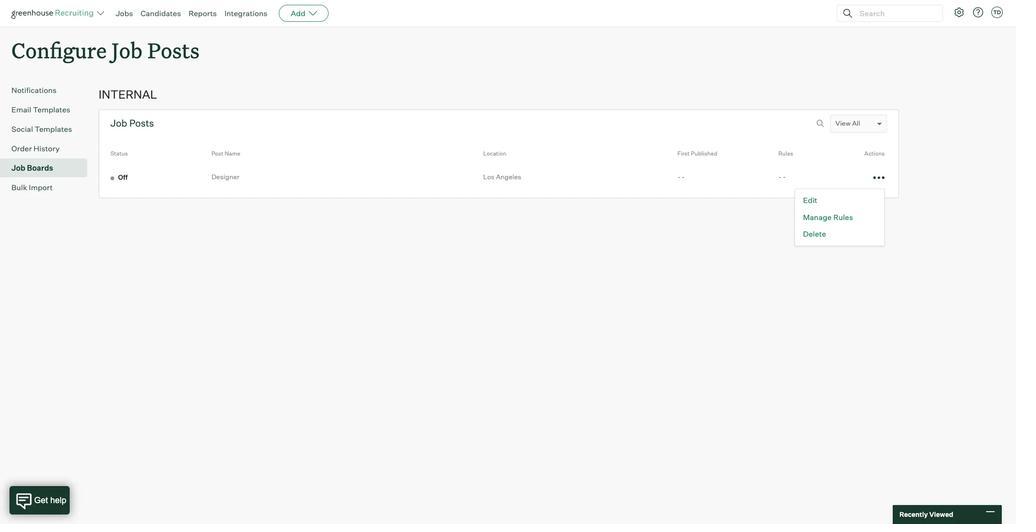 Task type: describe. For each thing, give the bounding box(es) containing it.
td button
[[992, 7, 1004, 18]]

manage rules
[[804, 213, 854, 222]]

integrations
[[225, 9, 268, 18]]

designer
[[212, 173, 240, 181]]

manage
[[804, 213, 832, 222]]

1 - from the left
[[678, 173, 681, 181]]

job boards
[[11, 163, 53, 173]]

delete button
[[804, 229, 827, 239]]

view
[[836, 119, 851, 127]]

td button
[[990, 5, 1006, 20]]

social
[[11, 124, 33, 134]]

delete
[[804, 229, 827, 239]]

bulk import link
[[11, 182, 84, 193]]

1 - - from the left
[[678, 173, 685, 181]]

job posts
[[111, 117, 154, 129]]

configure image
[[954, 7, 966, 18]]

first published
[[678, 150, 718, 157]]

notifications link
[[11, 85, 84, 96]]

greenhouse recruiting image
[[11, 8, 97, 19]]

2 - - from the left
[[779, 173, 786, 181]]

reports link
[[189, 9, 217, 18]]

order history
[[11, 144, 60, 153]]

jobs link
[[116, 9, 133, 18]]

templates for social templates
[[35, 124, 72, 134]]

order
[[11, 144, 32, 153]]

off
[[118, 173, 128, 181]]

job boards link
[[11, 162, 84, 174]]

notifications
[[11, 86, 57, 95]]

post name
[[212, 150, 241, 157]]

td
[[994, 9, 1002, 16]]

reports
[[189, 9, 217, 18]]

add button
[[279, 5, 329, 22]]

social templates link
[[11, 123, 84, 135]]

name
[[225, 150, 241, 157]]

jobs
[[116, 9, 133, 18]]



Task type: vqa. For each thing, say whether or not it's contained in the screenshot.
'Configure'
yes



Task type: locate. For each thing, give the bounding box(es) containing it.
add
[[291, 9, 306, 18]]

job down internal
[[111, 117, 127, 129]]

social templates
[[11, 124, 72, 134]]

0 vertical spatial templates
[[33, 105, 70, 114]]

los
[[484, 173, 495, 181]]

0 vertical spatial posts
[[148, 36, 200, 64]]

rules
[[779, 150, 794, 157], [834, 213, 854, 222]]

configure
[[11, 36, 107, 64]]

- -
[[678, 173, 685, 181], [779, 173, 786, 181]]

angeles
[[496, 173, 522, 181]]

boards
[[27, 163, 53, 173]]

recently
[[900, 511, 929, 519]]

posts down candidates link at the top of page
[[148, 36, 200, 64]]

templates down email templates link
[[35, 124, 72, 134]]

edit
[[804, 196, 818, 205]]

0 horizontal spatial - -
[[678, 173, 685, 181]]

templates for email templates
[[33, 105, 70, 114]]

templates up social templates link
[[33, 105, 70, 114]]

3 - from the left
[[779, 173, 782, 181]]

email templates
[[11, 105, 70, 114]]

1 vertical spatial templates
[[35, 124, 72, 134]]

job for boards
[[11, 163, 25, 173]]

post
[[212, 150, 224, 157]]

first
[[678, 150, 690, 157]]

1 horizontal spatial rules
[[834, 213, 854, 222]]

job down jobs link
[[112, 36, 143, 64]]

recently viewed
[[900, 511, 954, 519]]

Search text field
[[858, 6, 935, 20]]

viewed
[[930, 511, 954, 519]]

email
[[11, 105, 31, 114]]

all
[[853, 119, 861, 127]]

2 vertical spatial job
[[11, 163, 25, 173]]

status
[[111, 150, 128, 157]]

0 horizontal spatial rules
[[779, 150, 794, 157]]

email templates link
[[11, 104, 84, 115]]

view all
[[836, 119, 861, 127]]

candidates link
[[141, 9, 181, 18]]

order history link
[[11, 143, 84, 154]]

-
[[678, 173, 681, 181], [682, 173, 685, 181], [779, 173, 782, 181], [783, 173, 786, 181]]

job up bulk
[[11, 163, 25, 173]]

history
[[33, 144, 60, 153]]

configure job posts
[[11, 36, 200, 64]]

candidates
[[141, 9, 181, 18]]

published
[[691, 150, 718, 157]]

posts
[[148, 36, 200, 64], [129, 117, 154, 129]]

4 - from the left
[[783, 173, 786, 181]]

job for posts
[[111, 117, 127, 129]]

0 vertical spatial job
[[112, 36, 143, 64]]

1 vertical spatial job
[[111, 117, 127, 129]]

0 vertical spatial rules
[[779, 150, 794, 157]]

los angeles
[[484, 173, 522, 181]]

1 vertical spatial rules
[[834, 213, 854, 222]]

import
[[29, 183, 53, 192]]

2 - from the left
[[682, 173, 685, 181]]

edit link
[[804, 196, 818, 205]]

actions
[[865, 150, 885, 157]]

manage rules link
[[804, 213, 854, 222]]

integrations link
[[225, 9, 268, 18]]

bulk import
[[11, 183, 53, 192]]

location
[[484, 150, 507, 157]]

bulk
[[11, 183, 27, 192]]

1 horizontal spatial - -
[[779, 173, 786, 181]]

posts down internal
[[129, 117, 154, 129]]

templates
[[33, 105, 70, 114], [35, 124, 72, 134]]

job
[[112, 36, 143, 64], [111, 117, 127, 129], [11, 163, 25, 173]]

internal
[[99, 87, 157, 102]]

1 vertical spatial posts
[[129, 117, 154, 129]]



